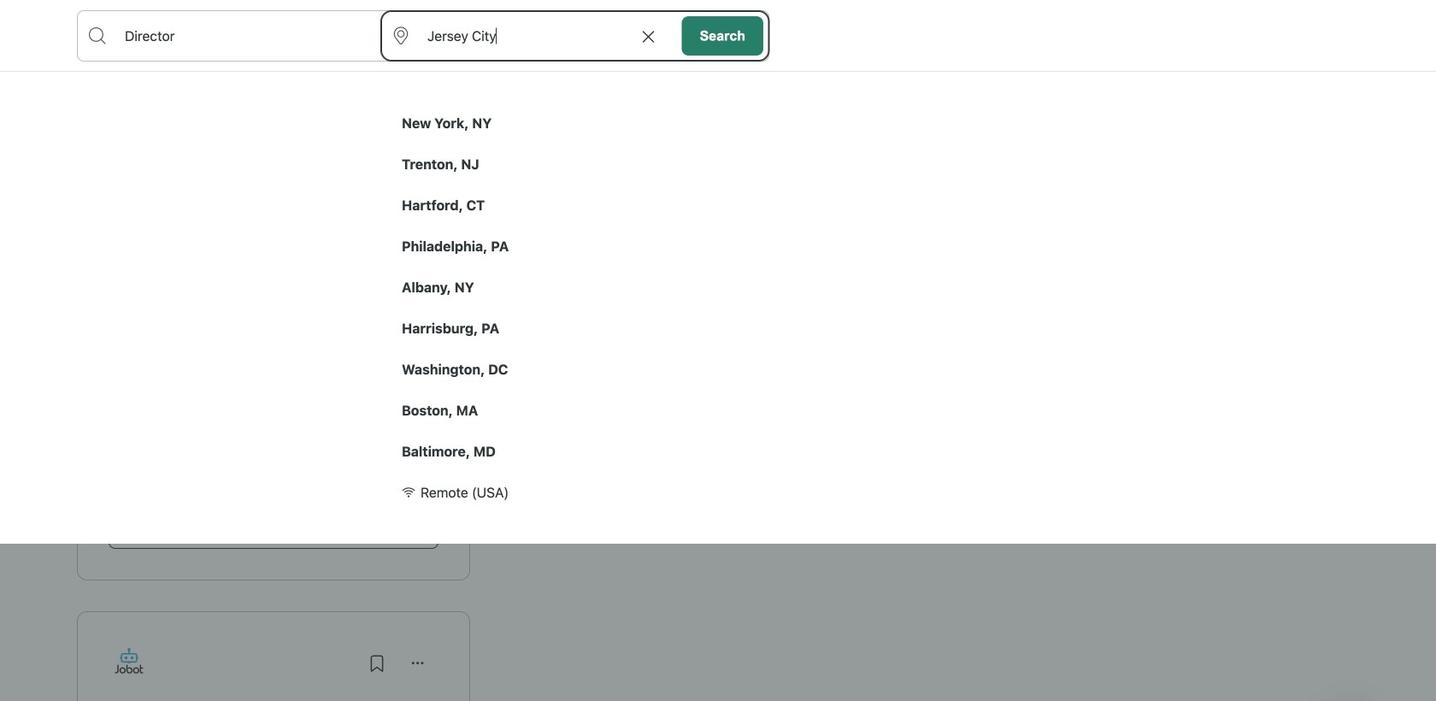 Task type: describe. For each thing, give the bounding box(es) containing it.
1 option from the top
[[392, 103, 715, 144]]

director of patient services image
[[109, 643, 150, 684]]

3 option from the top
[[392, 185, 715, 226]]

save job for later image
[[367, 653, 387, 674]]

2 option from the top
[[392, 144, 715, 185]]

6 option from the top
[[392, 308, 715, 349]]

2 job card menu element from the top
[[398, 661, 439, 677]]

4 option from the top
[[392, 226, 715, 267]]

8 option from the top
[[392, 390, 715, 431]]

9 option from the top
[[392, 431, 715, 472]]



Task type: vqa. For each thing, say whether or not it's contained in the screenshot.
seventh "option" from the bottom of the page
yes



Task type: locate. For each thing, give the bounding box(es) containing it.
1 job card menu element from the top
[[398, 300, 439, 316]]

option
[[392, 103, 715, 144], [392, 144, 715, 185], [392, 185, 715, 226], [392, 226, 715, 267], [392, 267, 715, 308], [392, 308, 715, 349], [392, 349, 715, 390], [392, 390, 715, 431], [392, 431, 715, 472]]

0 vertical spatial job card menu element
[[398, 300, 439, 316]]

list box
[[392, 72, 715, 544]]

5 option from the top
[[392, 267, 715, 308]]

director of software engineering- aws modernization element
[[109, 344, 439, 385]]

Search job title or keyword search field
[[78, 11, 381, 61]]

1 vertical spatial job card menu element
[[398, 661, 439, 677]]

Location search field
[[381, 11, 677, 61]]

job card menu element
[[398, 300, 439, 316], [398, 661, 439, 677]]

7 option from the top
[[392, 349, 715, 390]]



